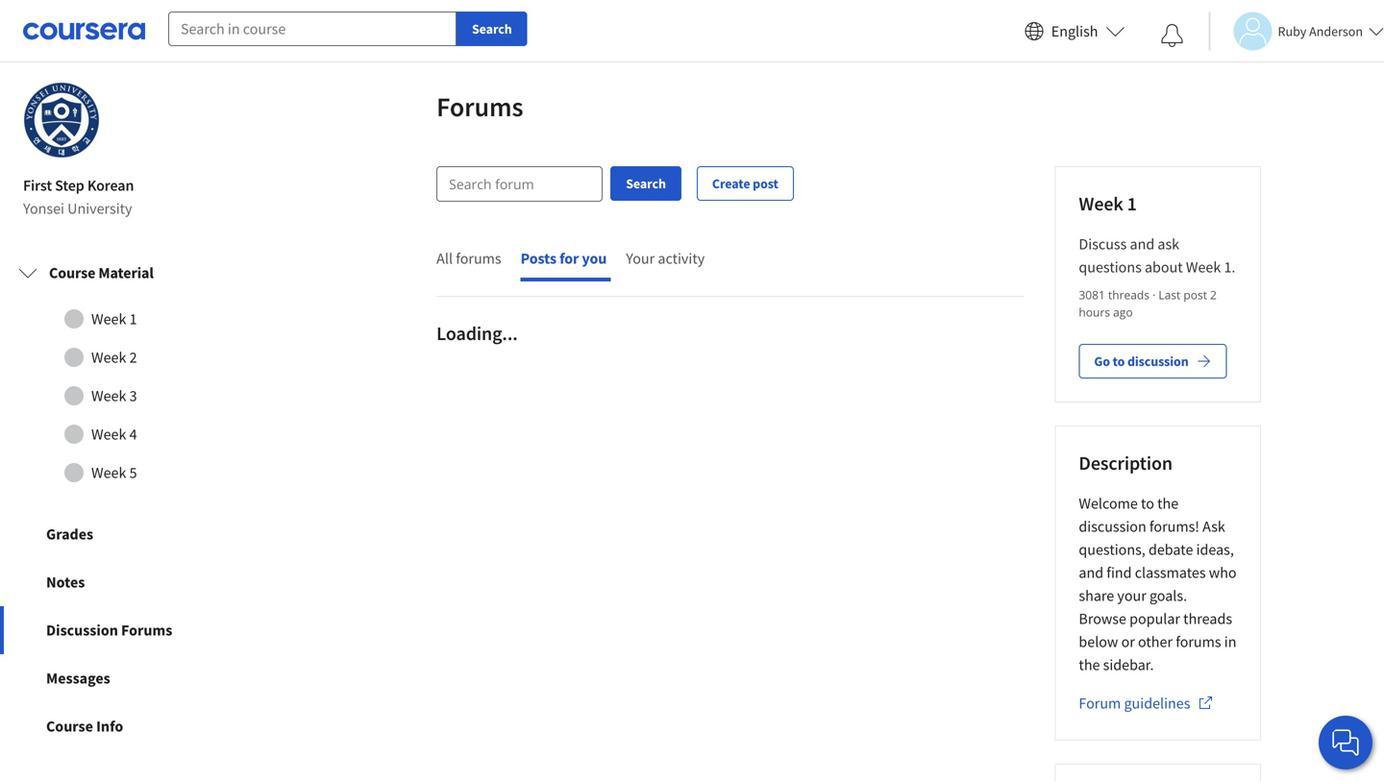 Task type: locate. For each thing, give the bounding box(es) containing it.
1 horizontal spatial and
[[1130, 235, 1155, 254]]

1 vertical spatial week 1
[[91, 310, 137, 329]]

welcome to the discussion forums!             ask questions, debate ideas, and find classmates who share your goals. browse popular threads below or other forums in the sidebar.
[[1079, 494, 1237, 675]]

threads up ago
[[1108, 287, 1150, 303]]

1 horizontal spatial threads
[[1184, 610, 1233, 629]]

post
[[753, 175, 779, 192], [1184, 287, 1207, 303]]

create post
[[712, 175, 779, 192]]

posts for you
[[521, 249, 607, 268]]

discuss and ask questions about week 1.
[[1079, 235, 1236, 277]]

0 vertical spatial forums
[[437, 90, 523, 124]]

post right last
[[1184, 287, 1207, 303]]

post inside button
[[753, 175, 779, 192]]

course for course info
[[46, 717, 93, 736]]

week up 'week 3'
[[91, 348, 126, 367]]

material
[[98, 263, 154, 283]]

0 vertical spatial and
[[1130, 235, 1155, 254]]

1 horizontal spatial post
[[1184, 287, 1207, 303]]

threads inside 'welcome to the discussion forums!             ask questions, debate ideas, and find classmates who share your goals. browse popular threads below or other forums in the sidebar.'
[[1184, 610, 1233, 629]]

discussion right go on the top of the page
[[1128, 353, 1189, 370]]

forums
[[437, 90, 523, 124], [121, 621, 172, 640]]

1 vertical spatial and
[[1079, 563, 1104, 583]]

week for week 1 "link"
[[91, 310, 126, 329]]

to right go on the top of the page
[[1113, 353, 1125, 370]]

0 horizontal spatial and
[[1079, 563, 1104, 583]]

help center image
[[1334, 732, 1358, 755]]

tab list
[[437, 233, 709, 296]]

search for search in course text field
[[472, 20, 512, 37]]

all forums link
[[437, 249, 505, 272]]

week for 'week 4' link
[[91, 425, 126, 444]]

week inside "link"
[[91, 310, 126, 329]]

0 horizontal spatial search
[[472, 20, 512, 37]]

and inside 'welcome to the discussion forums!             ask questions, debate ideas, and find classmates who share your goals. browse popular threads below or other forums in the sidebar.'
[[1079, 563, 1104, 583]]

forum
[[1079, 694, 1121, 713]]

1 vertical spatial post
[[1184, 287, 1207, 303]]

the
[[1158, 494, 1179, 513], [1079, 656, 1100, 675]]

0 horizontal spatial forums
[[121, 621, 172, 640]]

week left 5 at the left bottom of page
[[91, 463, 126, 483]]

classmates
[[1135, 563, 1206, 583]]

discussion up questions,
[[1079, 517, 1147, 537]]

go to discussion
[[1094, 353, 1189, 370]]

course material button
[[3, 246, 274, 300]]

·
[[1150, 287, 1159, 303]]

other
[[1138, 633, 1173, 652]]

0 horizontal spatial to
[[1113, 353, 1125, 370]]

0 horizontal spatial search button
[[457, 12, 527, 46]]

to inside go to discussion button
[[1113, 353, 1125, 370]]

to up forums! in the right of the page
[[1141, 494, 1155, 513]]

1 vertical spatial course
[[46, 717, 93, 736]]

2 right last
[[1210, 287, 1217, 303]]

1 horizontal spatial search button
[[611, 166, 681, 201]]

in
[[1225, 633, 1237, 652]]

questions
[[1079, 258, 1142, 277]]

discussion
[[1128, 353, 1189, 370], [1079, 517, 1147, 537]]

to inside 'welcome to the discussion forums!             ask questions, debate ideas, and find classmates who share your goals. browse popular threads below or other forums in the sidebar.'
[[1141, 494, 1155, 513]]

hours
[[1079, 304, 1110, 320]]

0 vertical spatial course
[[49, 263, 95, 283]]

the down below
[[1079, 656, 1100, 675]]

1 vertical spatial 1
[[129, 310, 137, 329]]

1 horizontal spatial search
[[626, 175, 666, 192]]

0 vertical spatial post
[[753, 175, 779, 192]]

0 vertical spatial to
[[1113, 353, 1125, 370]]

notes link
[[0, 559, 277, 607]]

create
[[712, 175, 750, 192]]

course left material
[[49, 263, 95, 283]]

your activity link
[[626, 249, 709, 272]]

0 vertical spatial search button
[[457, 12, 527, 46]]

go to discussion button
[[1079, 344, 1227, 379]]

week 4 link
[[18, 415, 259, 454]]

search for search input field
[[626, 175, 666, 192]]

search button for search input field
[[611, 166, 681, 201]]

discuss
[[1079, 235, 1127, 254]]

course info link
[[0, 703, 277, 751]]

threads up in
[[1184, 610, 1233, 629]]

4
[[129, 425, 137, 444]]

0 vertical spatial search
[[472, 20, 512, 37]]

about
[[1145, 258, 1183, 277]]

1 vertical spatial threads
[[1184, 610, 1233, 629]]

0 vertical spatial 1
[[1127, 192, 1137, 216]]

0 horizontal spatial forums
[[456, 249, 502, 268]]

week 1 up week 2
[[91, 310, 137, 329]]

0 vertical spatial forums
[[456, 249, 502, 268]]

3081 threads
[[1079, 287, 1150, 303]]

week 1
[[1079, 192, 1137, 216], [91, 310, 137, 329]]

you
[[582, 249, 607, 268]]

forums down the notes link
[[121, 621, 172, 640]]

1 up week 2 link
[[129, 310, 137, 329]]

and left ask
[[1130, 235, 1155, 254]]

post for last
[[1184, 287, 1207, 303]]

yonsei
[[23, 199, 64, 218]]

0 vertical spatial week 1
[[1079, 192, 1137, 216]]

0 horizontal spatial 1
[[129, 310, 137, 329]]

info
[[96, 717, 123, 736]]

forums right all
[[456, 249, 502, 268]]

find
[[1107, 563, 1132, 583]]

week up week 2
[[91, 310, 126, 329]]

for
[[560, 249, 579, 268]]

forum guidelines
[[1079, 694, 1191, 713]]

0 vertical spatial discussion
[[1128, 353, 1189, 370]]

course
[[49, 263, 95, 283], [46, 717, 93, 736]]

1 horizontal spatial forums
[[437, 90, 523, 124]]

messages link
[[0, 655, 277, 703]]

the up forums! in the right of the page
[[1158, 494, 1179, 513]]

first step korean yonsei university
[[23, 176, 134, 218]]

and
[[1130, 235, 1155, 254], [1079, 563, 1104, 583]]

all
[[437, 249, 453, 268]]

discussion
[[46, 621, 118, 640]]

1 horizontal spatial to
[[1141, 494, 1155, 513]]

1 vertical spatial search button
[[611, 166, 681, 201]]

1 vertical spatial search
[[626, 175, 666, 192]]

week
[[1079, 192, 1124, 216], [1186, 258, 1221, 277], [91, 310, 126, 329], [91, 348, 126, 367], [91, 387, 126, 406], [91, 425, 126, 444], [91, 463, 126, 483]]

welcome
[[1079, 494, 1138, 513]]

tab list containing all forums
[[437, 233, 709, 296]]

course left info
[[46, 717, 93, 736]]

posts for you link
[[521, 249, 611, 268]]

1 horizontal spatial forums
[[1176, 633, 1222, 652]]

share
[[1079, 587, 1114, 606]]

forum guidelines link
[[1079, 694, 1214, 715]]

post inside the last post 2 hours ago
[[1184, 287, 1207, 303]]

forums up search input field
[[437, 90, 523, 124]]

notes
[[46, 573, 85, 592]]

ruby anderson button
[[1209, 12, 1384, 50]]

last post 2 hours ago
[[1079, 287, 1217, 320]]

forums
[[456, 249, 502, 268], [1176, 633, 1222, 652]]

forums left in
[[1176, 633, 1222, 652]]

2
[[1210, 287, 1217, 303], [129, 348, 137, 367]]

university
[[67, 199, 132, 218]]

week left 3
[[91, 387, 126, 406]]

1 horizontal spatial the
[[1158, 494, 1179, 513]]

0 horizontal spatial post
[[753, 175, 779, 192]]

1 vertical spatial 2
[[129, 348, 137, 367]]

1 vertical spatial to
[[1141, 494, 1155, 513]]

0 vertical spatial the
[[1158, 494, 1179, 513]]

1 vertical spatial forums
[[1176, 633, 1222, 652]]

to
[[1113, 353, 1125, 370], [1141, 494, 1155, 513]]

week left 1.
[[1186, 258, 1221, 277]]

and up share
[[1079, 563, 1104, 583]]

1 horizontal spatial 2
[[1210, 287, 1217, 303]]

2 up 3
[[129, 348, 137, 367]]

0 horizontal spatial the
[[1079, 656, 1100, 675]]

ideas,
[[1197, 540, 1234, 560]]

week 1 up discuss
[[1079, 192, 1137, 216]]

0 horizontal spatial week 1
[[91, 310, 137, 329]]

course inside dropdown button
[[49, 263, 95, 283]]

week 1 inside week 1 "link"
[[91, 310, 137, 329]]

go
[[1094, 353, 1110, 370]]

1 horizontal spatial week 1
[[1079, 192, 1137, 216]]

yonsei university image
[[23, 82, 100, 159]]

threads
[[1108, 287, 1150, 303], [1184, 610, 1233, 629]]

1 vertical spatial discussion
[[1079, 517, 1147, 537]]

week left 4
[[91, 425, 126, 444]]

0 vertical spatial 2
[[1210, 287, 1217, 303]]

week for week 5 link
[[91, 463, 126, 483]]

1 vertical spatial the
[[1079, 656, 1100, 675]]

forums!
[[1150, 517, 1200, 537]]

week 2
[[91, 348, 137, 367]]

questions,
[[1079, 540, 1146, 560]]

1 up discuss and ask questions about week 1.
[[1127, 192, 1137, 216]]

and inside discuss and ask questions about week 1.
[[1130, 235, 1155, 254]]

week 3 link
[[18, 377, 259, 415]]

discussion forums
[[46, 621, 172, 640]]

1
[[1127, 192, 1137, 216], [129, 310, 137, 329]]

guidelines
[[1124, 694, 1191, 713]]

who
[[1209, 563, 1237, 583]]

0 horizontal spatial threads
[[1108, 287, 1150, 303]]

post right the create
[[753, 175, 779, 192]]



Task type: describe. For each thing, give the bounding box(es) containing it.
5
[[129, 463, 137, 483]]

description
[[1079, 451, 1173, 475]]

0 vertical spatial threads
[[1108, 287, 1150, 303]]

activity
[[658, 249, 705, 268]]

forums inside tab list
[[456, 249, 502, 268]]

1 inside "link"
[[129, 310, 137, 329]]

week 5
[[91, 463, 137, 483]]

1 vertical spatial forums
[[121, 621, 172, 640]]

forums inside 'welcome to the discussion forums!             ask questions, debate ideas, and find classmates who share your goals. browse popular threads below or other forums in the sidebar.'
[[1176, 633, 1222, 652]]

show notifications image
[[1161, 24, 1184, 47]]

week 3
[[91, 387, 137, 406]]

discussion inside 'welcome to the discussion forums!             ask questions, debate ideas, and find classmates who share your goals. browse popular threads below or other forums in the sidebar.'
[[1079, 517, 1147, 537]]

0 horizontal spatial 2
[[129, 348, 137, 367]]

loading...
[[437, 322, 518, 346]]

messages
[[46, 669, 110, 688]]

your activity
[[626, 249, 705, 268]]

course material
[[49, 263, 154, 283]]

your
[[626, 249, 655, 268]]

week 1 element
[[1079, 190, 1237, 217]]

discussion inside go to discussion button
[[1128, 353, 1189, 370]]

first
[[23, 176, 52, 195]]

step
[[55, 176, 84, 195]]

create post button
[[697, 166, 794, 201]]

Search Input field
[[438, 167, 602, 201]]

1.
[[1224, 258, 1236, 277]]

week for week 2 link
[[91, 348, 126, 367]]

3081
[[1079, 287, 1105, 303]]

week 1 link
[[18, 300, 259, 338]]

week inside discuss and ask questions about week 1.
[[1186, 258, 1221, 277]]

ask
[[1203, 517, 1226, 537]]

week 2 link
[[18, 338, 259, 377]]

grades link
[[0, 511, 277, 559]]

sidebar.
[[1103, 656, 1154, 675]]

week 5 link
[[18, 454, 259, 492]]

3
[[129, 387, 137, 406]]

all forums
[[437, 249, 502, 268]]

english
[[1052, 22, 1098, 41]]

or
[[1122, 633, 1135, 652]]

chat with us image
[[1331, 728, 1361, 759]]

ruby anderson
[[1278, 23, 1363, 40]]

1 horizontal spatial 1
[[1127, 192, 1137, 216]]

anderson
[[1310, 23, 1363, 40]]

english button
[[1017, 0, 1133, 62]]

week 4
[[91, 425, 137, 444]]

browse
[[1079, 610, 1127, 629]]

below
[[1079, 633, 1118, 652]]

to for go
[[1113, 353, 1125, 370]]

to for welcome
[[1141, 494, 1155, 513]]

your
[[1118, 587, 1147, 606]]

grades
[[46, 525, 93, 544]]

ask
[[1158, 235, 1180, 254]]

last
[[1159, 287, 1181, 303]]

2 inside the last post 2 hours ago
[[1210, 287, 1217, 303]]

week up discuss
[[1079, 192, 1124, 216]]

ruby
[[1278, 23, 1307, 40]]

goals.
[[1150, 587, 1187, 606]]

Search in course text field
[[168, 12, 457, 46]]

posts
[[521, 249, 557, 268]]

course for course material
[[49, 263, 95, 283]]

debate
[[1149, 540, 1193, 560]]

search button for search in course text field
[[457, 12, 527, 46]]

ago
[[1113, 304, 1133, 320]]

coursera image
[[23, 16, 145, 46]]

popular
[[1130, 610, 1181, 629]]

week 1 inside week 1 element
[[1079, 192, 1137, 216]]

post for create
[[753, 175, 779, 192]]

course info
[[46, 717, 123, 736]]

korean
[[87, 176, 134, 195]]

week for week 3 link
[[91, 387, 126, 406]]

discussion forums link
[[0, 607, 277, 655]]



Task type: vqa. For each thing, say whether or not it's contained in the screenshot.
1.
yes



